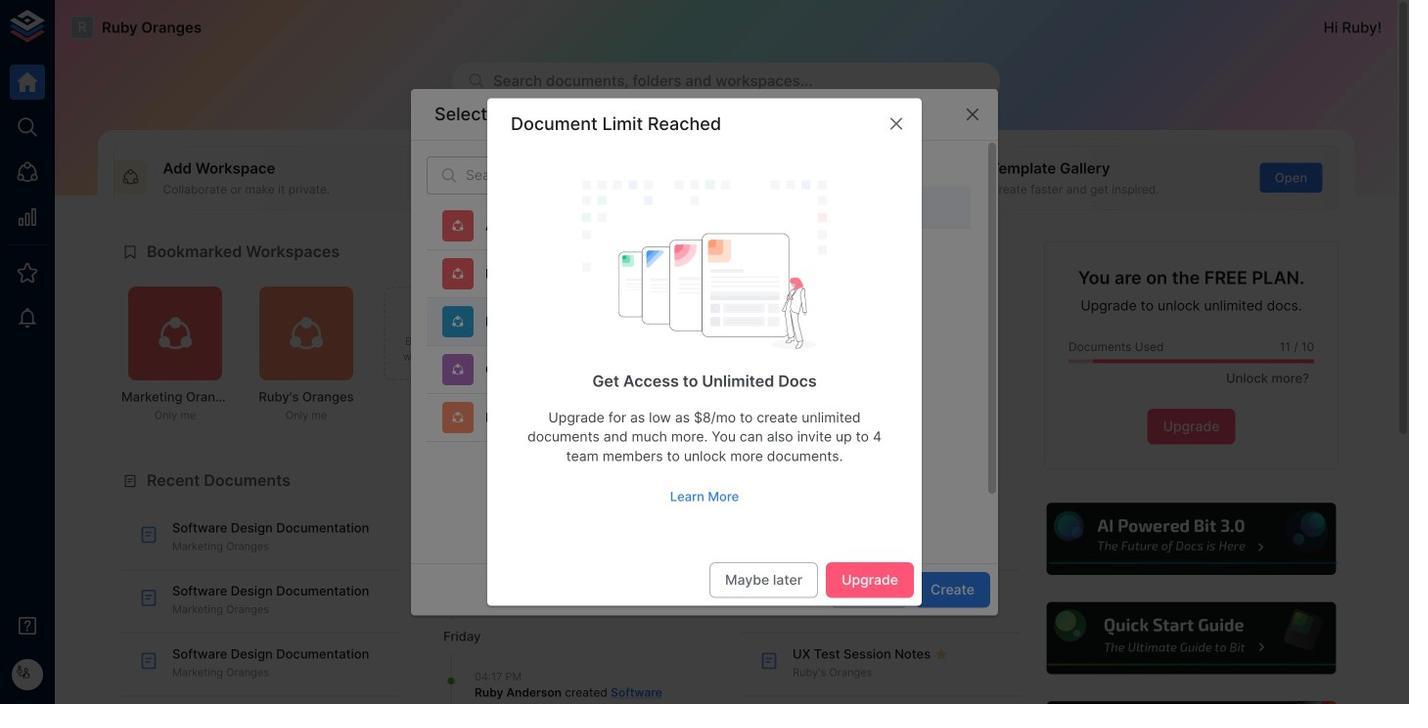 Task type: locate. For each thing, give the bounding box(es) containing it.
Search Workspaces... text field
[[466, 156, 689, 195]]

2 help image from the top
[[1045, 600, 1339, 678]]

1 help image from the top
[[1045, 501, 1339, 579]]

2 vertical spatial help image
[[1045, 699, 1339, 705]]

0 vertical spatial help image
[[1045, 501, 1339, 579]]

dialog
[[411, 89, 999, 628], [488, 98, 922, 607]]

1 vertical spatial help image
[[1045, 600, 1339, 678]]

help image
[[1045, 501, 1339, 579], [1045, 600, 1339, 678], [1045, 699, 1339, 705]]



Task type: describe. For each thing, give the bounding box(es) containing it.
3 help image from the top
[[1045, 699, 1339, 705]]



Task type: vqa. For each thing, say whether or not it's contained in the screenshot.
Hi
no



